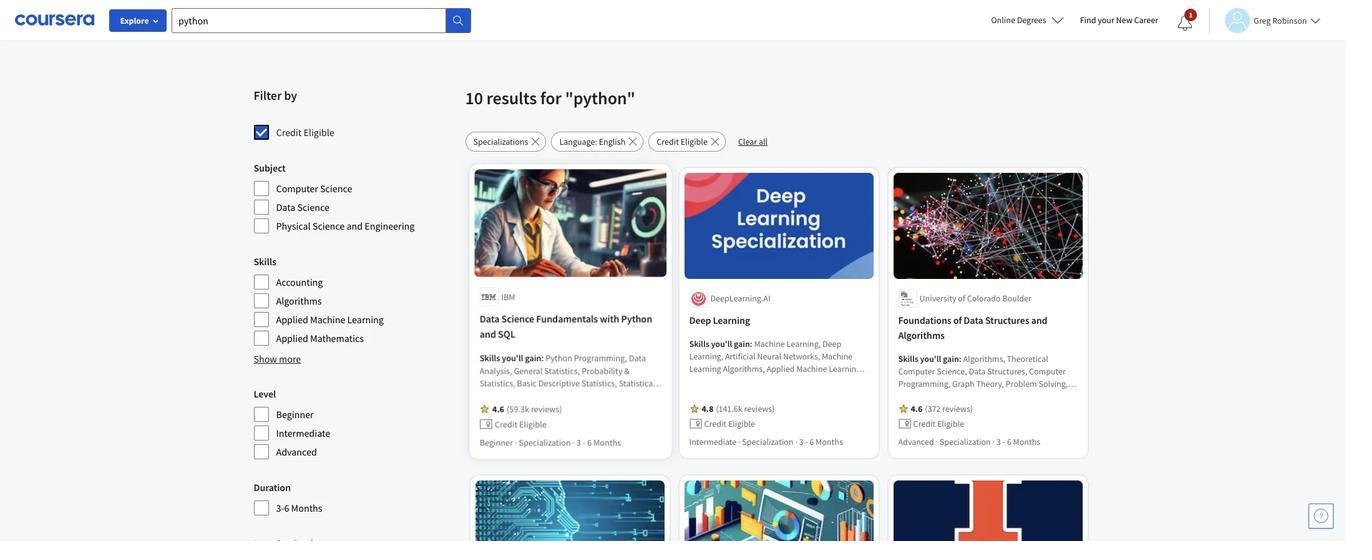 Task type: vqa. For each thing, say whether or not it's contained in the screenshot.
the Level
yes



Task type: locate. For each thing, give the bounding box(es) containing it.
mathematics
[[310, 332, 364, 345]]

1 horizontal spatial skills you'll gain :
[[690, 339, 755, 350]]

eligible down 4.6 (59.3k reviews)
[[519, 419, 547, 431]]

0 vertical spatial of
[[959, 293, 966, 304]]

0 horizontal spatial 3
[[577, 438, 581, 449]]

3 reviews) from the left
[[531, 404, 562, 415]]

2 4.6 from the left
[[492, 404, 504, 415]]

: down deep learning link at the right bottom
[[750, 339, 753, 350]]

you'll for science
[[501, 352, 523, 364]]

0 horizontal spatial :
[[541, 352, 544, 364]]

0 horizontal spatial intermediate
[[276, 427, 330, 440]]

intermediate · specialization · 3 - 6 months
[[690, 437, 843, 448]]

1 horizontal spatial gain
[[734, 339, 750, 350]]

advanced down "mathematical"
[[899, 437, 934, 448]]

1 horizontal spatial reviews)
[[745, 404, 775, 415]]

greg robinson
[[1254, 15, 1308, 26]]

2 horizontal spatial and
[[1032, 314, 1048, 327]]

1 horizontal spatial 4.6
[[911, 404, 923, 415]]

skills group
[[254, 254, 458, 347]]

1 horizontal spatial algorithms
[[899, 329, 945, 342]]

learning up mathematics
[[347, 313, 384, 326]]

0 vertical spatial beginner
[[276, 408, 314, 421]]

career
[[1135, 14, 1159, 26]]

eligible left the clear
[[681, 136, 708, 147]]

1 button
[[1168, 8, 1203, 38]]

eligible for foundations of data structures and algorithms
[[938, 419, 965, 430]]

computer up solving,
[[1030, 366, 1066, 377]]

and down boulder
[[1032, 314, 1048, 327]]

computer
[[276, 182, 318, 195], [899, 366, 936, 377], [1030, 366, 1066, 377]]

science for computer science
[[320, 182, 352, 195]]

of left colorado
[[959, 293, 966, 304]]

credit eligible for foundations of data structures and algorithms
[[914, 419, 965, 430]]

6
[[810, 437, 814, 448], [1008, 437, 1012, 448], [588, 438, 592, 449], [284, 502, 289, 514]]

data science fundamentals with python and sql link
[[479, 311, 663, 342]]

solving,
[[1039, 379, 1069, 390]]

credit down "mathematical"
[[914, 419, 936, 430]]

4.6 left (372
[[911, 404, 923, 415]]

advanced for advanced
[[276, 446, 317, 458]]

2 horizontal spatial -
[[1003, 437, 1006, 448]]

0 horizontal spatial gain
[[525, 352, 541, 364]]

2 horizontal spatial skills you'll gain :
[[899, 354, 964, 365]]

science up data science
[[320, 182, 352, 195]]

deeplearning.ai
[[711, 293, 771, 304]]

gain up science,
[[943, 354, 960, 365]]

you'll down deep learning
[[711, 339, 733, 350]]

find your new career link
[[1074, 12, 1165, 28]]

4.6 for and
[[492, 404, 504, 415]]

0 vertical spatial python
[[622, 312, 654, 325]]

specialization for science
[[519, 438, 571, 449]]

credit eligible
[[276, 126, 334, 139], [657, 136, 708, 147], [705, 419, 756, 430], [914, 419, 965, 430], [494, 419, 547, 431]]

10
[[465, 87, 483, 109]]

:
[[750, 339, 753, 350], [541, 352, 544, 364], [960, 354, 962, 365]]

- for foundations of data structures and algorithms
[[1003, 437, 1006, 448]]

you'll
[[711, 339, 733, 350], [501, 352, 523, 364], [921, 354, 942, 365]]

1 vertical spatial applied
[[276, 332, 308, 345]]

foundations of data structures and algorithms link
[[899, 313, 1078, 343]]

data down university of colorado boulder
[[964, 314, 984, 327]]

engineering
[[365, 220, 415, 232]]

gain for science
[[525, 352, 541, 364]]

specializations button
[[465, 132, 547, 152]]

0 horizontal spatial computer
[[276, 182, 318, 195]]

skills you'll gain : up science,
[[899, 354, 964, 365]]

gain
[[734, 339, 750, 350], [525, 352, 541, 364], [943, 354, 960, 365]]

1 vertical spatial and
[[1032, 314, 1048, 327]]

gain down data science fundamentals with python and sql
[[525, 352, 541, 364]]

(59.3k
[[506, 404, 529, 415]]

1 horizontal spatial you'll
[[711, 339, 733, 350]]

1 vertical spatial python
[[979, 416, 1006, 427]]

0 horizontal spatial computational
[[899, 391, 954, 402]]

months
[[816, 437, 843, 448], [1014, 437, 1041, 448], [594, 438, 622, 449], [291, 502, 322, 514]]

1 horizontal spatial computational
[[979, 391, 1034, 402]]

·
[[739, 437, 741, 448], [796, 437, 798, 448], [936, 437, 938, 448], [993, 437, 995, 448], [515, 438, 517, 449], [573, 438, 575, 449]]

data up physical
[[276, 201, 296, 214]]

beginner
[[276, 408, 314, 421], [479, 438, 513, 449]]

reviews) down logic,
[[943, 404, 973, 415]]

specialization down 4.8 (141.6k reviews)
[[743, 437, 794, 448]]

data inside data science fundamentals with python and sql
[[479, 312, 499, 325]]

mathematics,
[[1019, 404, 1068, 415], [929, 416, 978, 427]]

1 horizontal spatial advanced
[[899, 437, 934, 448]]

science up 'sql'
[[501, 312, 534, 325]]

1 horizontal spatial python
[[979, 416, 1006, 427]]

find
[[1081, 14, 1097, 26]]

0 horizontal spatial reviews)
[[531, 404, 562, 415]]

data down algorithms,
[[969, 366, 986, 377]]

computer up data science
[[276, 182, 318, 195]]

science down data science
[[313, 220, 345, 232]]

skills
[[254, 255, 276, 268], [690, 339, 710, 350], [479, 352, 500, 364], [899, 354, 919, 365]]

and left engineering
[[347, 220, 363, 232]]

credit
[[276, 126, 302, 139], [657, 136, 679, 147], [705, 419, 727, 430], [914, 419, 936, 430], [494, 419, 517, 431]]

beginner down (59.3k
[[479, 438, 513, 449]]

deep
[[690, 314, 711, 327]]

python inside algorithms, theoretical computer science, data structures, computer programming, graph theory, problem solving, computational logic, computational thinking, mathematical theory & analysis, mathematics, applied mathematics, python programming
[[979, 416, 1006, 427]]

eligible
[[304, 126, 334, 139], [681, 136, 708, 147], [729, 419, 756, 430], [938, 419, 965, 430], [519, 419, 547, 431]]

1 horizontal spatial -
[[806, 437, 808, 448]]

eligible down the "4.6 (372 reviews)"
[[938, 419, 965, 430]]

1 4.6 from the left
[[911, 404, 923, 415]]

3-
[[276, 502, 284, 514]]

(372
[[925, 404, 941, 415]]

of down university of colorado boulder
[[954, 314, 962, 327]]

1 horizontal spatial 3
[[799, 437, 804, 448]]

0 vertical spatial algorithms
[[276, 295, 322, 307]]

2 horizontal spatial 3
[[997, 437, 1001, 448]]

0 horizontal spatial advanced
[[276, 446, 317, 458]]

2 horizontal spatial reviews)
[[943, 404, 973, 415]]

2 reviews) from the left
[[943, 404, 973, 415]]

university
[[920, 293, 957, 304]]

science for data science fundamentals with python and sql
[[501, 312, 534, 325]]

explore button
[[109, 9, 167, 32]]

1 vertical spatial beginner
[[479, 438, 513, 449]]

1 vertical spatial mathematics,
[[929, 416, 978, 427]]

skills you'll gain : down 'sql'
[[479, 352, 546, 364]]

6 for deep learning
[[810, 437, 814, 448]]

0 horizontal spatial you'll
[[501, 352, 523, 364]]

reviews) right (141.6k
[[745, 404, 775, 415]]

and left 'sql'
[[479, 327, 496, 340]]

1 horizontal spatial beginner
[[479, 438, 513, 449]]

3 for data science fundamentals with python and sql
[[577, 438, 581, 449]]

help center image
[[1314, 509, 1329, 524]]

4.6 (59.3k reviews)
[[492, 404, 562, 415]]

reviews) for science
[[531, 404, 562, 415]]

0 horizontal spatial skills you'll gain :
[[479, 352, 546, 364]]

1 horizontal spatial learning
[[713, 314, 751, 327]]

credit eligible inside button
[[657, 136, 708, 147]]

credit down (59.3k
[[494, 419, 517, 431]]

2 horizontal spatial specialization
[[940, 437, 991, 448]]

applied up applied mathematics
[[276, 313, 308, 326]]

specialization down 4.6 (59.3k reviews)
[[519, 438, 571, 449]]

mathematics, down thinking,
[[1019, 404, 1068, 415]]

1 horizontal spatial and
[[479, 327, 496, 340]]

you'll down 'sql'
[[501, 352, 523, 364]]

python down analysis, on the right
[[979, 416, 1006, 427]]

accounting
[[276, 276, 323, 288]]

3 for foundations of data structures and algorithms
[[997, 437, 1001, 448]]

gain for learning
[[734, 339, 750, 350]]

science down computer science
[[298, 201, 330, 214]]

advanced up the duration
[[276, 446, 317, 458]]

learning
[[347, 313, 384, 326], [713, 314, 751, 327]]

6 for foundations of data structures and algorithms
[[1008, 437, 1012, 448]]

1 horizontal spatial mathematics,
[[1019, 404, 1068, 415]]

0 horizontal spatial and
[[347, 220, 363, 232]]

0 horizontal spatial specialization
[[519, 438, 571, 449]]

skills you'll gain : down deep learning
[[690, 339, 755, 350]]

of for data
[[954, 314, 962, 327]]

algorithms down "accounting"
[[276, 295, 322, 307]]

you'll up science,
[[921, 354, 942, 365]]

skills up "accounting"
[[254, 255, 276, 268]]

1 horizontal spatial :
[[750, 339, 753, 350]]

4.6
[[911, 404, 923, 415], [492, 404, 504, 415]]

skills down deep
[[690, 339, 710, 350]]

1 reviews) from the left
[[745, 404, 775, 415]]

computational up analysis, on the right
[[979, 391, 1034, 402]]

computational down "programming,"
[[899, 391, 954, 402]]

learning down 'deeplearning.ai'
[[713, 314, 751, 327]]

0 horizontal spatial 4.6
[[492, 404, 504, 415]]

beginner inside the level 'group'
[[276, 408, 314, 421]]

beginner down more
[[276, 408, 314, 421]]

skills you'll gain : for science
[[479, 352, 546, 364]]

: up science,
[[960, 354, 962, 365]]

0 vertical spatial and
[[347, 220, 363, 232]]

: down data science fundamentals with python and sql
[[541, 352, 544, 364]]

credit right english
[[657, 136, 679, 147]]

: for learning
[[750, 339, 753, 350]]

reviews) right (59.3k
[[531, 404, 562, 415]]

degrees
[[1018, 14, 1047, 26]]

computer inside subject group
[[276, 182, 318, 195]]

of
[[959, 293, 966, 304], [954, 314, 962, 327]]

data
[[276, 201, 296, 214], [479, 312, 499, 325], [964, 314, 984, 327], [969, 366, 986, 377]]

1 vertical spatial algorithms
[[899, 329, 945, 342]]

skills down 'sql'
[[479, 352, 500, 364]]

for
[[541, 87, 562, 109]]

intermediate for intermediate
[[276, 427, 330, 440]]

credit for foundations of data structures and algorithms
[[914, 419, 936, 430]]

thinking,
[[1035, 391, 1070, 402]]

of inside foundations of data structures and algorithms
[[954, 314, 962, 327]]

specialization down theory
[[940, 437, 991, 448]]

intermediate inside the level 'group'
[[276, 427, 330, 440]]

analysis,
[[985, 404, 1017, 415]]

0 horizontal spatial learning
[[347, 313, 384, 326]]

credit down 4.8
[[705, 419, 727, 430]]

0 horizontal spatial python
[[622, 312, 654, 325]]

data up 'sql'
[[479, 312, 499, 325]]

fundamentals
[[536, 312, 599, 325]]

2 vertical spatial and
[[479, 327, 496, 340]]

mathematics, down theory
[[929, 416, 978, 427]]

specialization
[[743, 437, 794, 448], [940, 437, 991, 448], [519, 438, 571, 449]]

0 vertical spatial mathematics,
[[1019, 404, 1068, 415]]

advanced for advanced · specialization · 3 - 6 months
[[899, 437, 934, 448]]

0 horizontal spatial algorithms
[[276, 295, 322, 307]]

level
[[254, 388, 276, 400]]

physical science and engineering
[[276, 220, 415, 232]]

algorithms down foundations
[[899, 329, 945, 342]]

structures,
[[988, 366, 1028, 377]]

computer up "programming,"
[[899, 366, 936, 377]]

applied up more
[[276, 332, 308, 345]]

0 horizontal spatial -
[[583, 438, 586, 449]]

subject
[[254, 162, 286, 174]]

filter by
[[254, 87, 297, 103]]

0 horizontal spatial beginner
[[276, 408, 314, 421]]

eligible for deep learning
[[729, 419, 756, 430]]

1 horizontal spatial specialization
[[743, 437, 794, 448]]

1 horizontal spatial intermediate
[[690, 437, 737, 448]]

show notifications image
[[1178, 16, 1193, 31]]

4.6 left (59.3k
[[492, 404, 504, 415]]

science inside data science fundamentals with python and sql
[[501, 312, 534, 325]]

eligible down 4.8 (141.6k reviews)
[[729, 419, 756, 430]]

gain down deep learning
[[734, 339, 750, 350]]

beginner for beginner · specialization · 3 - 6 months
[[479, 438, 513, 449]]

0 vertical spatial applied
[[276, 313, 308, 326]]

2 vertical spatial applied
[[899, 416, 927, 427]]

2 computational from the left
[[979, 391, 1034, 402]]

intermediate
[[276, 427, 330, 440], [690, 437, 737, 448]]

python
[[622, 312, 654, 325], [979, 416, 1006, 427]]

eligible up computer science
[[304, 126, 334, 139]]

1 vertical spatial of
[[954, 314, 962, 327]]

skills you'll gain : for learning
[[690, 339, 755, 350]]

None search field
[[172, 8, 471, 33]]

python right with
[[622, 312, 654, 325]]

level group
[[254, 386, 458, 460]]

applied down "mathematical"
[[899, 416, 927, 427]]

and inside subject group
[[347, 220, 363, 232]]

advanced inside the level 'group'
[[276, 446, 317, 458]]



Task type: describe. For each thing, give the bounding box(es) containing it.
months for data science fundamentals with python and sql
[[594, 438, 622, 449]]

applied for applied machine learning
[[276, 313, 308, 326]]

applied mathematics
[[276, 332, 364, 345]]

problem
[[1006, 379, 1038, 390]]

new
[[1117, 14, 1133, 26]]

reviews) for of
[[943, 404, 973, 415]]

explore
[[120, 15, 149, 26]]

structures
[[986, 314, 1030, 327]]

algorithms inside skills group
[[276, 295, 322, 307]]

and inside data science fundamentals with python and sql
[[479, 327, 496, 340]]

your
[[1098, 14, 1115, 26]]

advanced · specialization · 3 - 6 months
[[899, 437, 1041, 448]]

english
[[599, 136, 626, 147]]

foundations
[[899, 314, 952, 327]]

specialization for learning
[[743, 437, 794, 448]]

6 inside duration group
[[284, 502, 289, 514]]

online
[[992, 14, 1016, 26]]

4.8 (141.6k reviews)
[[702, 404, 775, 415]]

show
[[254, 353, 277, 365]]

filter
[[254, 87, 282, 103]]

language:
[[560, 136, 597, 147]]

2 horizontal spatial you'll
[[921, 354, 942, 365]]

online degrees button
[[982, 6, 1074, 34]]

deep learning
[[690, 314, 751, 327]]

mathematical
[[899, 404, 949, 415]]

colorado
[[968, 293, 1001, 304]]

eligible inside button
[[681, 136, 708, 147]]

credit eligible for deep learning
[[705, 419, 756, 430]]

eligible for data science fundamentals with python and sql
[[519, 419, 547, 431]]

specialization for of
[[940, 437, 991, 448]]

applied inside algorithms, theoretical computer science, data structures, computer programming, graph theory, problem solving, computational logic, computational thinking, mathematical theory & analysis, mathematics, applied mathematics, python programming
[[899, 416, 927, 427]]

data inside foundations of data structures and algorithms
[[964, 314, 984, 327]]

you'll for learning
[[711, 339, 733, 350]]

2 horizontal spatial gain
[[943, 354, 960, 365]]

robinson
[[1273, 15, 1308, 26]]

credit for deep learning
[[705, 419, 727, 430]]

2 horizontal spatial computer
[[1030, 366, 1066, 377]]

greg
[[1254, 15, 1271, 26]]

3 for deep learning
[[799, 437, 804, 448]]

algorithms,
[[964, 354, 1006, 365]]

theoretical
[[1007, 354, 1049, 365]]

1 computational from the left
[[899, 391, 954, 402]]

&
[[978, 404, 983, 415]]

algorithms, theoretical computer science, data structures, computer programming, graph theory, problem solving, computational logic, computational thinking, mathematical theory & analysis, mathematics, applied mathematics, python programming
[[899, 354, 1070, 427]]

all
[[759, 136, 768, 147]]

1 horizontal spatial computer
[[899, 366, 936, 377]]

skills inside group
[[254, 255, 276, 268]]

credit eligible for data science fundamentals with python and sql
[[494, 419, 547, 431]]

by
[[284, 87, 297, 103]]

reviews) for learning
[[745, 404, 775, 415]]

more
[[279, 353, 301, 365]]

3-6 months
[[276, 502, 322, 514]]

1
[[1189, 10, 1193, 19]]

science for physical science and engineering
[[313, 220, 345, 232]]

applied for applied mathematics
[[276, 332, 308, 345]]

months for deep learning
[[816, 437, 843, 448]]

10 results for "python"
[[465, 87, 636, 109]]

"python"
[[565, 87, 636, 109]]

foundations of data structures and algorithms
[[899, 314, 1048, 342]]

applied machine learning
[[276, 313, 384, 326]]

0 horizontal spatial mathematics,
[[929, 416, 978, 427]]

(141.6k
[[716, 404, 743, 415]]

science,
[[937, 366, 968, 377]]

physical
[[276, 220, 311, 232]]

credit down by
[[276, 126, 302, 139]]

programming,
[[899, 379, 951, 390]]

specializations
[[474, 136, 528, 147]]

data science
[[276, 201, 330, 214]]

university of colorado boulder
[[920, 293, 1032, 304]]

find your new career
[[1081, 14, 1159, 26]]

: for science
[[541, 352, 544, 364]]

data inside subject group
[[276, 201, 296, 214]]

with
[[601, 312, 620, 325]]

learning inside skills group
[[347, 313, 384, 326]]

language: english
[[560, 136, 626, 147]]

intermediate for intermediate · specialization · 3 - 6 months
[[690, 437, 737, 448]]

- for deep learning
[[806, 437, 808, 448]]

algorithms inside foundations of data structures and algorithms
[[899, 329, 945, 342]]

results
[[487, 87, 537, 109]]

beginner · specialization · 3 - 6 months
[[479, 438, 622, 449]]

6 for data science fundamentals with python and sql
[[588, 438, 592, 449]]

months for foundations of data structures and algorithms
[[1014, 437, 1041, 448]]

skills up "programming,"
[[899, 354, 919, 365]]

coursera image
[[15, 10, 94, 30]]

python inside data science fundamentals with python and sql
[[622, 312, 654, 325]]

4.6 for algorithms
[[911, 404, 923, 415]]

- for data science fundamentals with python and sql
[[583, 438, 586, 449]]

months inside duration group
[[291, 502, 322, 514]]

data inside algorithms, theoretical computer science, data structures, computer programming, graph theory, problem solving, computational logic, computational thinking, mathematical theory & analysis, mathematics, applied mathematics, python programming
[[969, 366, 986, 377]]

duration
[[254, 481, 291, 494]]

clear
[[739, 136, 757, 147]]

and inside foundations of data structures and algorithms
[[1032, 314, 1048, 327]]

clear all
[[739, 136, 768, 147]]

computer science
[[276, 182, 352, 195]]

credit eligible button
[[649, 132, 726, 152]]

duration group
[[254, 480, 458, 516]]

sql
[[498, 327, 515, 340]]

credit for data science fundamentals with python and sql
[[494, 419, 517, 431]]

language: english button
[[552, 132, 644, 152]]

deep learning link
[[690, 313, 869, 328]]

learning inside deep learning link
[[713, 314, 751, 327]]

greg robinson button
[[1209, 8, 1321, 33]]

clear all button
[[731, 132, 776, 152]]

beginner for beginner
[[276, 408, 314, 421]]

show more
[[254, 353, 301, 365]]

programming
[[1007, 416, 1058, 427]]

credit inside button
[[657, 136, 679, 147]]

theory
[[950, 404, 976, 415]]

4.6 (372 reviews)
[[911, 404, 973, 415]]

theory,
[[977, 379, 1005, 390]]

boulder
[[1003, 293, 1032, 304]]

subject group
[[254, 160, 458, 234]]

4.8
[[702, 404, 714, 415]]

data science fundamentals with python and sql
[[479, 312, 654, 340]]

graph
[[953, 379, 975, 390]]

show more button
[[254, 352, 301, 367]]

logic,
[[955, 391, 977, 402]]

What do you want to learn? text field
[[172, 8, 446, 33]]

online degrees
[[992, 14, 1047, 26]]

machine
[[310, 313, 345, 326]]

2 horizontal spatial :
[[960, 354, 962, 365]]

ibm
[[501, 290, 515, 302]]

science for data science
[[298, 201, 330, 214]]

of for colorado
[[959, 293, 966, 304]]



